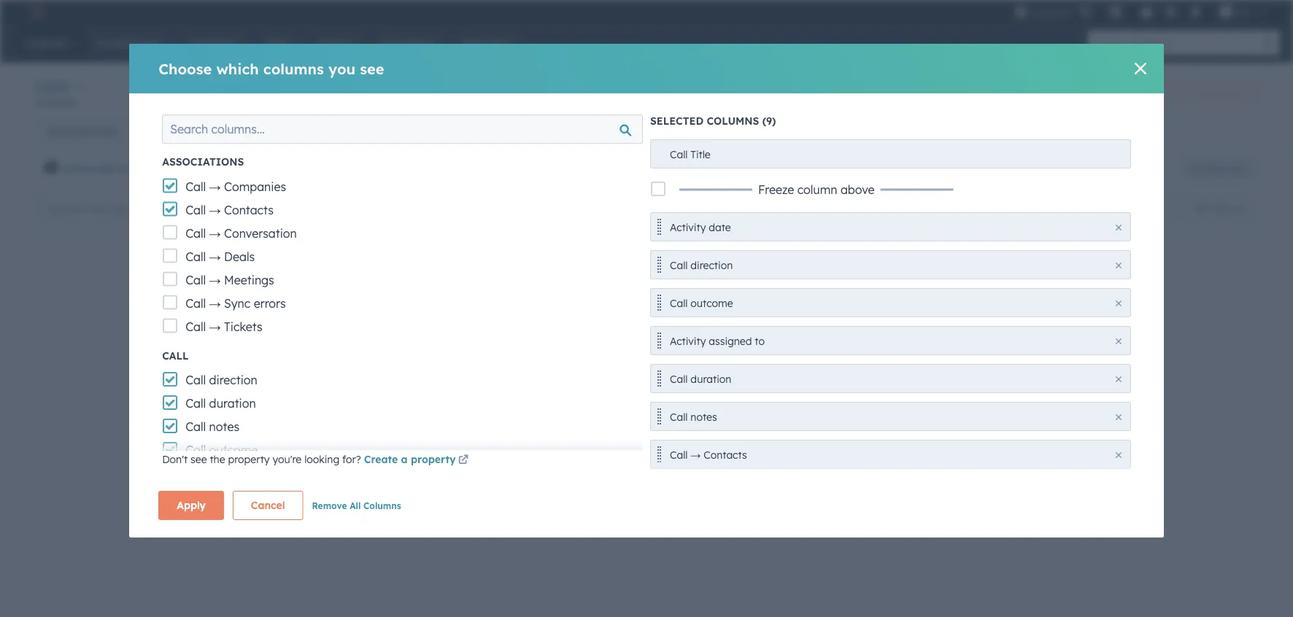 Task type: locate. For each thing, give the bounding box(es) containing it.
view inside popup button
[[747, 124, 770, 137]]

1 vertical spatial calls
[[449, 366, 473, 381]]

import
[[1128, 88, 1157, 99]]

activity left date
[[670, 221, 706, 234]]

parties.
[[535, 366, 576, 381]]

0 vertical spatial activity
[[188, 162, 227, 175]]

0 vertical spatial call outcome
[[670, 297, 733, 309]]

0 vertical spatial direction
[[691, 259, 733, 272]]

don't see the property you're looking for?
[[162, 453, 364, 466]]

inbound
[[526, 348, 571, 363]]

menu
[[1013, 0, 1276, 23]]

view inside button
[[1227, 163, 1246, 174]]

1 vertical spatial assigned
[[709, 335, 752, 347]]

columns right edit
[[1211, 203, 1245, 214]]

activity assigned to button
[[179, 154, 295, 183]]

1 vertical spatial activity assigned to
[[670, 335, 765, 347]]

search image
[[1263, 38, 1273, 48]]

0 horizontal spatial notes
[[209, 420, 239, 434]]

help image
[[1140, 7, 1153, 20]]

1 horizontal spatial columns
[[1211, 203, 1245, 214]]

call → sync errors
[[186, 296, 286, 311]]

activity date
[[670, 221, 731, 234]]

0 vertical spatial duration
[[691, 373, 732, 385]]

call duration
[[670, 373, 732, 385], [186, 396, 256, 411]]

call
[[1191, 88, 1206, 99], [670, 148, 688, 161], [186, 179, 206, 194], [186, 203, 206, 217], [186, 226, 206, 241], [186, 249, 206, 264], [670, 259, 688, 272], [186, 273, 206, 287], [186, 296, 206, 311], [670, 297, 688, 309], [186, 319, 206, 334], [162, 349, 189, 362], [670, 373, 688, 385], [186, 373, 206, 388], [186, 396, 206, 411], [670, 411, 688, 423], [186, 420, 206, 434], [186, 443, 206, 458], [670, 449, 688, 461]]

activity inside button
[[670, 221, 706, 234]]

add
[[723, 124, 744, 137]]

1 horizontal spatial outcome
[[691, 297, 733, 309]]

calling icon button
[[1073, 2, 1098, 21]]

you're
[[273, 453, 302, 466]]

columns left you
[[263, 59, 324, 78]]

0 vertical spatial calls
[[95, 124, 117, 137]]

view right add
[[747, 124, 770, 137]]

1 horizontal spatial call duration
[[670, 373, 732, 385]]

call → companies
[[186, 179, 286, 194]]

or
[[396, 366, 407, 381]]

recorded calls button
[[35, 116, 364, 145]]

0 vertical spatial call duration
[[670, 373, 732, 385]]

close image inside the call → contacts button
[[1116, 452, 1122, 458]]

0 horizontal spatial a
[[401, 453, 408, 466]]

to
[[279, 162, 289, 175], [755, 335, 765, 347]]

for?
[[342, 453, 361, 466]]

0 horizontal spatial contacts
[[224, 203, 274, 217]]

activity assigned to right log
[[670, 335, 765, 347]]

to inside button
[[755, 335, 765, 347]]

1 vertical spatial duration
[[209, 396, 256, 411]]

Search HubSpot search field
[[1088, 31, 1267, 55]]

available
[[118, 162, 165, 175]]

view right 'save'
[[1227, 163, 1246, 174]]

assigned for activity assigned to button
[[709, 335, 752, 347]]

2 link opens in a new window image from the top
[[458, 455, 469, 466]]

activity assigned to inside popup button
[[188, 162, 289, 175]]

1 horizontal spatial to
[[755, 335, 765, 347]]

link opens in a new window image
[[458, 452, 469, 469], [458, 455, 469, 466]]

remove
[[312, 501, 347, 512]]

1 vertical spatial close image
[[1116, 338, 1122, 344]]

activities,
[[411, 348, 463, 363]]

Search call name or notes search field
[[39, 195, 211, 222]]

2 property from the left
[[411, 453, 456, 466]]

which
[[216, 59, 259, 78]]

0 horizontal spatial to
[[279, 162, 289, 175]]

close image inside call outcome button
[[1116, 300, 1122, 306]]

1 vertical spatial columns
[[364, 501, 401, 512]]

0 horizontal spatial calls
[[95, 124, 117, 137]]

activity assigned to inside button
[[670, 335, 765, 347]]

0 vertical spatial close image
[[1135, 63, 1147, 74]]

direction down date
[[691, 259, 733, 272]]

activity assigned to button
[[650, 326, 1131, 355]]

0 vertical spatial activity assigned to
[[188, 162, 289, 175]]

call direction down call → tickets
[[186, 373, 257, 388]]

→ inside the call → contacts button
[[691, 449, 701, 461]]

looking
[[304, 453, 340, 466]]

1 vertical spatial view
[[1227, 163, 1246, 174]]

notes inside button
[[691, 411, 717, 423]]

transcript available
[[63, 162, 165, 175]]

activity inside popup button
[[188, 162, 227, 175]]

1 vertical spatial call → contacts
[[670, 449, 747, 461]]

call analytics link
[[1179, 82, 1258, 105]]

0 vertical spatial columns
[[707, 115, 759, 127]]

0 horizontal spatial activity assigned to
[[188, 162, 289, 175]]

menu containing abc
[[1013, 0, 1276, 23]]

2 close image from the top
[[1116, 262, 1122, 268]]

apply button
[[159, 491, 224, 520]]

columns right the all
[[364, 501, 401, 512]]

notifications image
[[1189, 7, 1202, 20]]

4 close image from the top
[[1116, 376, 1122, 382]]

columns
[[263, 59, 324, 78], [1211, 203, 1245, 214]]

activity
[[188, 162, 227, 175], [670, 221, 706, 234], [670, 335, 706, 347]]

0 vertical spatial a
[[623, 348, 630, 363]]

abc
[[1236, 5, 1253, 18]]

0 vertical spatial call → contacts
[[186, 203, 274, 217]]

1 horizontal spatial direction
[[691, 259, 733, 272]]

selected
[[650, 115, 704, 127]]

choose which columns you see dialog
[[129, 44, 1164, 618]]

outcome
[[691, 297, 733, 309], [209, 443, 258, 458]]

1 vertical spatial call direction
[[186, 373, 257, 388]]

column
[[798, 182, 838, 197]]

1 vertical spatial contacts
[[704, 449, 747, 461]]

0 horizontal spatial columns
[[263, 59, 324, 78]]

import button
[[1116, 82, 1170, 105]]

1 horizontal spatial see
[[360, 59, 384, 78]]

1 vertical spatial to
[[755, 335, 765, 347]]

activity assigned to
[[188, 162, 289, 175], [670, 335, 765, 347]]

0 vertical spatial see
[[360, 59, 384, 78]]

call → contacts inside button
[[670, 449, 747, 461]]

0 horizontal spatial view
[[747, 124, 770, 137]]

2 vertical spatial activity
[[670, 335, 706, 347]]

1 vertical spatial call outcome
[[186, 443, 258, 458]]

cancel button
[[233, 491, 303, 520]]

third
[[506, 366, 532, 381]]

3 close image from the top
[[1116, 300, 1122, 306]]

property right create
[[411, 453, 456, 466]]

1 property from the left
[[228, 453, 270, 466]]

1 horizontal spatial activity assigned to
[[670, 335, 765, 347]]

record
[[411, 366, 446, 381]]

above
[[841, 182, 875, 197]]

0 vertical spatial to
[[279, 162, 289, 175]]

outcome inside button
[[691, 297, 733, 309]]

1 vertical spatial direction
[[209, 373, 257, 388]]

1 horizontal spatial call direction
[[670, 259, 733, 272]]

columns left (9)
[[707, 115, 759, 127]]

calls
[[95, 124, 117, 137], [449, 366, 473, 381]]

close image inside activity date button
[[1116, 224, 1122, 230]]

choose which columns you see
[[159, 59, 384, 78]]

call notes inside button
[[670, 411, 717, 423]]

call → deals
[[186, 249, 255, 264]]

1 close image from the top
[[1116, 224, 1122, 230]]

1 vertical spatial activity
[[670, 221, 706, 234]]

call outcome button
[[650, 288, 1131, 317]]

1 vertical spatial columns
[[1211, 203, 1245, 214]]

close image for call outcome
[[1116, 300, 1122, 306]]

call direction down the activity date
[[670, 259, 733, 272]]

see
[[360, 59, 384, 78], [191, 453, 207, 466]]

see left the
[[191, 453, 207, 466]]

1 vertical spatial a
[[401, 453, 408, 466]]

0 horizontal spatial direction
[[209, 373, 257, 388]]

transcript available button
[[59, 154, 170, 183]]

1 horizontal spatial calls
[[449, 366, 473, 381]]

edit columns
[[1193, 203, 1245, 214]]

0 horizontal spatial assigned
[[230, 162, 276, 175]]

close image
[[1135, 63, 1147, 74], [1116, 338, 1122, 344], [1116, 414, 1122, 420]]

0 vertical spatial outcome
[[691, 297, 733, 309]]

contacts inside the call → contacts button
[[704, 449, 747, 461]]

to inside popup button
[[279, 162, 289, 175]]

call direction
[[670, 259, 733, 272], [186, 373, 257, 388]]

view
[[747, 124, 770, 137], [1227, 163, 1246, 174]]

activity assigned to for activity assigned to popup button
[[188, 162, 289, 175]]

to for activity assigned to popup button
[[279, 162, 289, 175]]

call outcome inside button
[[670, 297, 733, 309]]

2 vertical spatial close image
[[1116, 414, 1122, 420]]

→
[[209, 179, 221, 194], [209, 203, 221, 217], [209, 226, 221, 241], [209, 249, 221, 264], [209, 273, 221, 287], [209, 296, 221, 311], [209, 319, 221, 334], [691, 449, 701, 461]]

1 horizontal spatial call → contacts
[[670, 449, 747, 461]]

1 horizontal spatial view
[[1227, 163, 1246, 174]]

activity assigned to up call → companies
[[188, 162, 289, 175]]

5 close image from the top
[[1116, 452, 1122, 458]]

calls inside button
[[95, 124, 117, 137]]

a right with on the bottom left
[[623, 348, 630, 363]]

1 horizontal spatial call outcome
[[670, 297, 733, 309]]

0 horizontal spatial call outcome
[[186, 443, 258, 458]]

0 horizontal spatial call direction
[[186, 373, 257, 388]]

1 horizontal spatial contacts
[[704, 449, 747, 461]]

a
[[623, 348, 630, 363], [401, 453, 408, 466]]

1 horizontal spatial property
[[411, 453, 456, 466]]

sync
[[224, 296, 251, 311]]

close image inside call duration button
[[1116, 376, 1122, 382]]

create
[[364, 453, 398, 466]]

1 horizontal spatial notes
[[691, 411, 717, 423]]

1 horizontal spatial a
[[623, 348, 630, 363]]

activity for activity date button
[[670, 221, 706, 234]]

activity inside button
[[670, 335, 706, 347]]

duration
[[691, 373, 732, 385], [209, 396, 256, 411]]

1 vertical spatial call duration
[[186, 396, 256, 411]]

0 horizontal spatial outcome
[[209, 443, 258, 458]]

1 horizontal spatial duration
[[691, 373, 732, 385]]

call notes
[[670, 411, 717, 423], [186, 420, 239, 434]]

assigned for activity assigned to popup button
[[230, 162, 276, 175]]

settings image
[[1165, 6, 1178, 19]]

0 vertical spatial view
[[747, 124, 770, 137]]

(9)
[[763, 115, 776, 127]]

property right the
[[228, 453, 270, 466]]

see right you
[[360, 59, 384, 78]]

activity for activity assigned to button
[[670, 335, 706, 347]]

1 horizontal spatial call notes
[[670, 411, 717, 423]]

to for activity assigned to button
[[755, 335, 765, 347]]

add view (2/5)
[[723, 124, 799, 137]]

direction down call → tickets
[[209, 373, 257, 388]]

cancel
[[251, 499, 285, 512]]

1 vertical spatial outcome
[[209, 443, 258, 458]]

assigned inside activity assigned to popup button
[[230, 162, 276, 175]]

1 horizontal spatial assigned
[[709, 335, 752, 347]]

analytics
[[1209, 88, 1246, 99]]

call
[[574, 348, 593, 363]]

a right create
[[401, 453, 408, 466]]

0 vertical spatial assigned
[[230, 162, 276, 175]]

0 horizontal spatial property
[[228, 453, 270, 466]]

hubspot image
[[26, 3, 44, 20]]

0 vertical spatial call direction
[[670, 259, 733, 272]]

close image for to
[[1116, 338, 1122, 344]]

a inside , log call/meeting activities, receive an inbound call with a voicemail, or record calls from third parties.
[[623, 348, 630, 363]]

recorded
[[47, 124, 93, 137]]

0 horizontal spatial see
[[191, 453, 207, 466]]

call notes button
[[650, 402, 1131, 431]]

deals
[[224, 249, 255, 264]]

close image inside call direction button
[[1116, 262, 1122, 268]]

close image inside activity assigned to button
[[1116, 338, 1122, 344]]

1 vertical spatial see
[[191, 453, 207, 466]]

don't
[[162, 453, 188, 466]]

calls left from
[[449, 366, 473, 381]]

calls right recorded
[[95, 124, 117, 137]]

activity right log
[[670, 335, 706, 347]]

activity up call → companies
[[188, 162, 227, 175]]

columns
[[707, 115, 759, 127], [364, 501, 401, 512]]

0 vertical spatial columns
[[263, 59, 324, 78]]

call duration button
[[650, 364, 1131, 393]]

close image for call duration
[[1116, 376, 1122, 382]]

call → meetings
[[186, 273, 274, 287]]

close image
[[1116, 224, 1122, 230], [1116, 262, 1122, 268], [1116, 300, 1122, 306], [1116, 376, 1122, 382], [1116, 452, 1122, 458]]

calling icon image
[[1079, 6, 1092, 19]]

0 horizontal spatial duration
[[209, 396, 256, 411]]

calls banner
[[35, 76, 1258, 116]]

0 horizontal spatial columns
[[364, 501, 401, 512]]

direction
[[691, 259, 733, 272], [209, 373, 257, 388]]

property
[[228, 453, 270, 466], [411, 453, 456, 466]]

notes
[[691, 411, 717, 423], [209, 420, 239, 434]]

assigned inside activity assigned to button
[[709, 335, 752, 347]]



Task type: describe. For each thing, give the bounding box(es) containing it.
export button
[[1128, 199, 1174, 218]]

associations
[[162, 155, 244, 168]]

close image for call → contacts
[[1116, 452, 1122, 458]]

marketplaces image
[[1110, 7, 1123, 20]]

tickets
[[224, 319, 262, 334]]

activity assigned to for activity assigned to button
[[670, 335, 765, 347]]

call inside 'banner'
[[1191, 88, 1206, 99]]

0 vertical spatial contacts
[[224, 203, 274, 217]]

1 horizontal spatial columns
[[707, 115, 759, 127]]

companies
[[224, 179, 286, 194]]

save view
[[1205, 163, 1246, 174]]

calls button
[[35, 76, 84, 97]]

a inside choose which columns you see dialog
[[401, 453, 408, 466]]

abc button
[[1211, 0, 1274, 23]]

notifications button
[[1183, 0, 1208, 23]]

search button
[[1256, 31, 1280, 55]]

1 link opens in a new window image from the top
[[458, 452, 469, 469]]

activity for activity assigned to popup button
[[188, 162, 227, 175]]

hubspot link
[[18, 3, 55, 20]]

apply
[[177, 499, 206, 512]]

edit columns button
[[1183, 199, 1255, 218]]

meetings
[[224, 273, 274, 287]]

recorded calls
[[47, 124, 117, 137]]

log
[[640, 329, 657, 344]]

columns inside dialog
[[263, 59, 324, 78]]

edit
[[1193, 203, 1209, 214]]

voicemail,
[[337, 366, 393, 381]]

call title
[[670, 148, 711, 161]]

choose
[[159, 59, 212, 78]]

duration inside button
[[691, 373, 732, 385]]

transcript
[[63, 162, 115, 175]]

activity date button
[[650, 212, 1131, 241]]

from
[[477, 366, 503, 381]]

marketplaces button
[[1101, 0, 1131, 23]]

call → conversation
[[186, 226, 297, 241]]

an
[[509, 348, 523, 363]]

save view button
[[1179, 157, 1258, 180]]

freeze
[[758, 182, 794, 197]]

create a property link
[[364, 452, 471, 469]]

view for add
[[747, 124, 770, 137]]

0 records
[[35, 97, 76, 108]]

help button
[[1134, 0, 1159, 23]]

close image for activity date
[[1116, 224, 1122, 230]]

0 horizontal spatial call notes
[[186, 420, 239, 434]]

(2/5)
[[773, 124, 799, 137]]

Search columns... search field
[[162, 115, 643, 144]]

selected columns (9)
[[650, 115, 776, 127]]

direction inside button
[[691, 259, 733, 272]]

remove all columns
[[312, 501, 401, 512]]

columns inside button
[[1211, 203, 1245, 214]]

,
[[634, 329, 637, 344]]

call → tickets
[[186, 319, 262, 334]]

add view (2/5) button
[[698, 116, 817, 145]]

export
[[1137, 203, 1165, 214]]

create a property
[[364, 453, 456, 466]]

close image inside call notes button
[[1116, 414, 1122, 420]]

conversation
[[224, 226, 297, 241]]

0 horizontal spatial call duration
[[186, 396, 256, 411]]

call direction inside call direction button
[[670, 259, 733, 272]]

receive
[[467, 348, 506, 363]]

close image for call direction
[[1116, 262, 1122, 268]]

you
[[328, 59, 356, 78]]

date
[[709, 221, 731, 234]]

errors
[[254, 296, 286, 311]]

title
[[691, 148, 711, 161]]

with
[[596, 348, 619, 363]]

the
[[210, 453, 225, 466]]

remove all columns button
[[312, 497, 401, 514]]

call → contacts button
[[650, 440, 1131, 469]]

upgrade image
[[1015, 6, 1028, 19]]

calls inside , log call/meeting activities, receive an inbound call with a voicemail, or record calls from third parties.
[[449, 366, 473, 381]]

0
[[35, 97, 41, 108]]

call duration inside button
[[670, 373, 732, 385]]

close image for columns
[[1135, 63, 1147, 74]]

view for save
[[1227, 163, 1246, 174]]

0 horizontal spatial call → contacts
[[186, 203, 274, 217]]

call/meeting
[[337, 348, 408, 363]]

columns inside button
[[364, 501, 401, 512]]

gary orlando image
[[1220, 5, 1233, 18]]

settings link
[[1162, 4, 1180, 19]]

records
[[43, 97, 76, 108]]

, log call/meeting activities, receive an inbound call with a voicemail, or record calls from third parties.
[[337, 329, 657, 381]]

freeze column above
[[758, 182, 875, 197]]

all
[[350, 501, 361, 512]]

link opens in a new window image inside create a property link
[[458, 455, 469, 466]]

upgrade
[[1031, 7, 1070, 19]]

call direction button
[[650, 250, 1131, 279]]

call analytics
[[1191, 88, 1246, 99]]



Task type: vqa. For each thing, say whether or not it's contained in the screenshot.
Call Duration inside the button
yes



